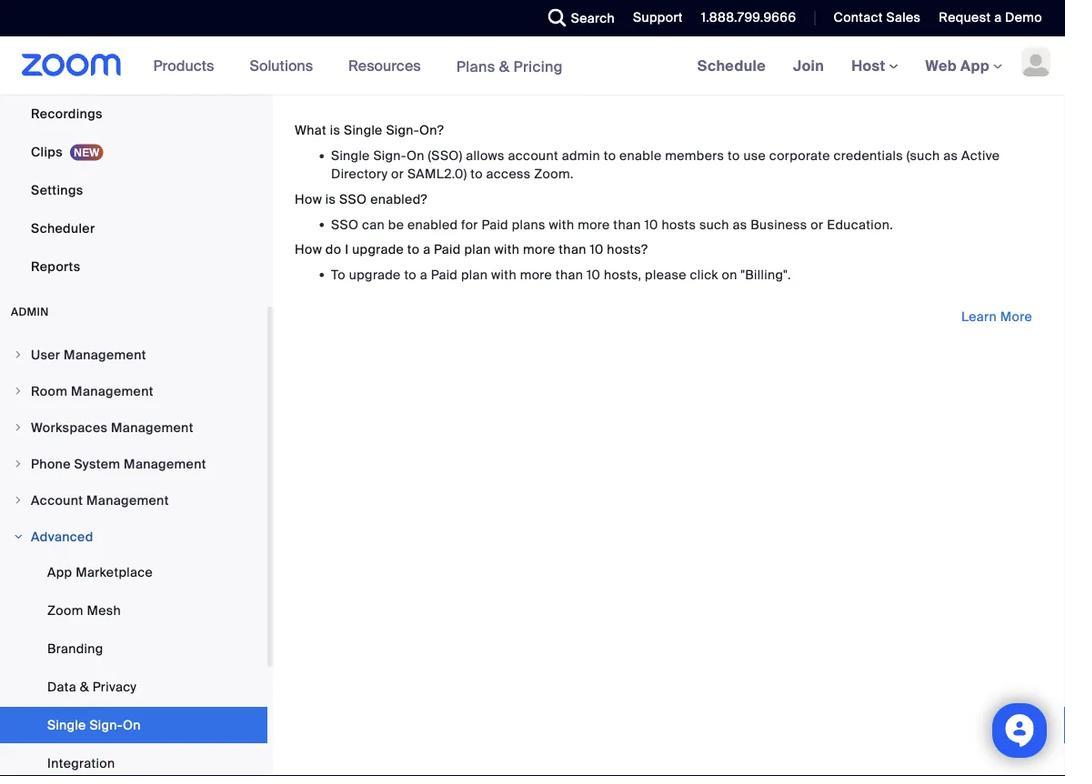 Task type: describe. For each thing, give the bounding box(es) containing it.
zoom mesh link
[[0, 592, 268, 629]]

app marketplace
[[47, 564, 153, 581]]

0 vertical spatial paid
[[482, 216, 509, 233]]

do
[[326, 241, 342, 258]]

hosts
[[662, 216, 696, 233]]

request
[[939, 9, 991, 26]]

join link
[[780, 36, 838, 95]]

1 vertical spatial single
[[331, 147, 370, 164]]

app inside meetings navigation
[[961, 56, 990, 75]]

"billing".
[[741, 266, 791, 283]]

2 vertical spatial 10
[[587, 266, 601, 283]]

data
[[47, 678, 76, 695]]

can
[[362, 216, 385, 233]]

plans
[[456, 57, 495, 76]]

phone
[[31, 455, 71, 472]]

sales
[[887, 9, 921, 26]]

corporate
[[770, 147, 830, 164]]

system
[[74, 455, 120, 472]]

& for data
[[80, 678, 89, 695]]

branding
[[47, 640, 103, 657]]

schedule
[[698, 56, 766, 75]]

support
[[633, 9, 683, 26]]

0 vertical spatial with
[[549, 216, 575, 233]]

zoom
[[47, 602, 83, 619]]

be
[[388, 216, 404, 233]]

recordings link
[[0, 96, 268, 132]]

allows
[[466, 147, 505, 164]]

learn
[[962, 308, 997, 325]]

single sign-on
[[47, 717, 141, 733]]

0 vertical spatial upgrade
[[352, 241, 404, 258]]

pricing
[[514, 57, 563, 76]]

reports
[[31, 258, 80, 275]]

single inside the advanced "menu"
[[47, 717, 86, 733]]

0 vertical spatial as
[[944, 147, 958, 164]]

1 vertical spatial with
[[495, 241, 520, 258]]

active
[[962, 147, 1000, 164]]

management for workspaces management
[[111, 419, 194, 436]]

right image for phone system management
[[13, 459, 24, 470]]

0 horizontal spatial as
[[733, 216, 748, 233]]

please
[[645, 266, 687, 283]]

admin
[[562, 147, 601, 164]]

0 vertical spatial plan
[[464, 241, 491, 258]]

demo
[[1006, 9, 1043, 26]]

1 vertical spatial 10
[[590, 241, 604, 258]]

to
[[331, 266, 346, 283]]

phone system management menu item
[[0, 447, 268, 481]]

0 vertical spatial sign-
[[386, 122, 419, 139]]

business
[[751, 216, 808, 233]]

education.
[[827, 216, 894, 233]]

web app
[[926, 56, 990, 75]]

side navigation navigation
[[0, 0, 273, 776]]

on?
[[419, 122, 444, 139]]

enabled?
[[370, 191, 428, 207]]

right image for account management
[[13, 495, 24, 506]]

resources button
[[349, 36, 429, 95]]

1.888.799.9666
[[701, 9, 797, 26]]

solutions
[[250, 56, 313, 75]]

settings
[[31, 182, 83, 198]]

management for room management
[[71, 383, 154, 399]]

web app button
[[926, 56, 1003, 75]]

contact sales
[[834, 9, 921, 26]]

saml2.0)
[[408, 166, 467, 182]]

(sso)
[[428, 147, 463, 164]]

2 how from the top
[[295, 241, 322, 258]]

management for user management
[[64, 346, 146, 363]]

1 vertical spatial a
[[423, 241, 431, 258]]

reports link
[[0, 248, 268, 285]]

what is single sign-on? single sign-on (sso) allows account admin to enable members to use corporate credentials (such as active directory or saml2.0) to access zoom. how is sso enabled? sso can be enabled for paid plans with more than 10 hosts such as business or education. how do i upgrade to a paid plan with more than 10 hosts? to upgrade to a paid plan with more than 10 hosts, please click on "billing".
[[295, 122, 1000, 283]]

search
[[571, 10, 615, 26]]

account management
[[31, 492, 169, 509]]

management down workspaces management menu item
[[124, 455, 206, 472]]

workspaces management menu item
[[0, 410, 268, 445]]

user management menu item
[[0, 338, 268, 372]]

0 horizontal spatial or
[[391, 166, 404, 182]]

learn more
[[962, 308, 1033, 325]]

click
[[690, 266, 719, 283]]

2 vertical spatial more
[[520, 266, 552, 283]]

personal menu menu
[[0, 0, 268, 287]]

clips
[[31, 143, 63, 160]]

host button
[[852, 56, 899, 75]]

plans & pricing
[[456, 57, 563, 76]]

2 vertical spatial with
[[491, 266, 517, 283]]

profile picture image
[[1022, 47, 1051, 76]]

directory
[[331, 166, 388, 182]]

integration link
[[0, 745, 268, 776]]

2 vertical spatial a
[[420, 266, 428, 283]]

scheduler
[[31, 220, 95, 237]]

what
[[295, 122, 327, 139]]

0 vertical spatial sso
[[339, 191, 367, 207]]

room
[[31, 383, 68, 399]]

1 vertical spatial than
[[559, 241, 587, 258]]

right image for room management
[[13, 386, 24, 397]]

right image for workspaces management
[[13, 422, 24, 433]]

integration
[[47, 755, 115, 772]]

0 vertical spatial a
[[995, 9, 1002, 26]]

host
[[852, 56, 890, 75]]

phone system management
[[31, 455, 206, 472]]

data & privacy
[[47, 678, 137, 695]]

sign- inside single sign-on link
[[90, 717, 123, 733]]

web
[[926, 56, 957, 75]]

0 vertical spatial 10
[[645, 216, 659, 233]]

0 vertical spatial single
[[344, 122, 383, 139]]



Task type: locate. For each thing, give the bounding box(es) containing it.
1 horizontal spatial on
[[407, 147, 425, 164]]

2 vertical spatial sign-
[[90, 717, 123, 733]]

management up workspaces management
[[71, 383, 154, 399]]

(such
[[907, 147, 940, 164]]

right image inside workspaces management menu item
[[13, 422, 24, 433]]

management down phone system management menu item
[[86, 492, 169, 509]]

is right what
[[330, 122, 341, 139]]

app right web
[[961, 56, 990, 75]]

0 vertical spatial right image
[[13, 459, 24, 470]]

as
[[944, 147, 958, 164], [733, 216, 748, 233]]

on
[[722, 266, 738, 283]]

1 horizontal spatial &
[[499, 57, 510, 76]]

upgrade right to
[[349, 266, 401, 283]]

than
[[614, 216, 641, 233], [559, 241, 587, 258], [556, 266, 583, 283]]

clips link
[[0, 134, 268, 170]]

settings link
[[0, 172, 268, 208]]

right image inside user management menu item
[[13, 349, 24, 360]]

1 horizontal spatial as
[[944, 147, 958, 164]]

sso down directory
[[339, 191, 367, 207]]

0 vertical spatial or
[[391, 166, 404, 182]]

banner
[[0, 36, 1066, 96]]

&
[[499, 57, 510, 76], [80, 678, 89, 695]]

access
[[486, 166, 531, 182]]

solutions button
[[250, 36, 321, 95]]

& inside the advanced "menu"
[[80, 678, 89, 695]]

how left do on the left top of the page
[[295, 241, 322, 258]]

1 vertical spatial as
[[733, 216, 748, 233]]

0 vertical spatial more
[[578, 216, 610, 233]]

advanced menu item
[[0, 520, 268, 554]]

& inside product information navigation
[[499, 57, 510, 76]]

on
[[407, 147, 425, 164], [123, 717, 141, 733]]

plans
[[512, 216, 546, 233]]

sso up i
[[331, 216, 359, 233]]

1 vertical spatial &
[[80, 678, 89, 695]]

1 vertical spatial or
[[811, 216, 824, 233]]

1 vertical spatial sso
[[331, 216, 359, 233]]

1 vertical spatial on
[[123, 717, 141, 733]]

1 vertical spatial more
[[523, 241, 556, 258]]

right image for advanced
[[13, 531, 24, 542]]

single
[[344, 122, 383, 139], [331, 147, 370, 164], [47, 717, 86, 733]]

upgrade down can on the left of the page
[[352, 241, 404, 258]]

as right (such
[[944, 147, 958, 164]]

on up 'saml2.0)'
[[407, 147, 425, 164]]

more
[[1001, 308, 1033, 325]]

marketplace
[[76, 564, 153, 581]]

0 vertical spatial app
[[961, 56, 990, 75]]

join
[[794, 56, 825, 75]]

& right plans
[[499, 57, 510, 76]]

0 vertical spatial &
[[499, 57, 510, 76]]

advanced menu
[[0, 554, 268, 776]]

or right business
[[811, 216, 824, 233]]

1 horizontal spatial app
[[961, 56, 990, 75]]

on up integration link
[[123, 717, 141, 733]]

0 horizontal spatial app
[[47, 564, 72, 581]]

privacy
[[93, 678, 137, 695]]

to
[[604, 147, 616, 164], [728, 147, 740, 164], [471, 166, 483, 182], [407, 241, 420, 258], [404, 266, 417, 283]]

management down room management menu item
[[111, 419, 194, 436]]

right image left workspaces
[[13, 422, 24, 433]]

10 left hosts,
[[587, 266, 601, 283]]

1 vertical spatial sign-
[[373, 147, 407, 164]]

right image inside room management menu item
[[13, 386, 24, 397]]

1.888.799.9666 button
[[688, 0, 801, 36], [701, 9, 797, 26]]

search button
[[535, 0, 620, 36]]

product information navigation
[[140, 36, 577, 96]]

3 right image from the top
[[13, 422, 24, 433]]

1 vertical spatial how
[[295, 241, 322, 258]]

or up enabled?
[[391, 166, 404, 182]]

single sign-on link
[[0, 707, 268, 743]]

10 left hosts?
[[590, 241, 604, 258]]

1 vertical spatial is
[[326, 191, 336, 207]]

use
[[744, 147, 766, 164]]

enabled
[[408, 216, 458, 233]]

learn more link
[[951, 302, 1044, 331]]

right image left phone
[[13, 459, 24, 470]]

2 right image from the top
[[13, 531, 24, 542]]

request a demo
[[939, 9, 1043, 26]]

1 vertical spatial right image
[[13, 531, 24, 542]]

products button
[[153, 36, 222, 95]]

1 right image from the top
[[13, 349, 24, 360]]

support link
[[620, 0, 688, 36], [633, 9, 683, 26]]

contact
[[834, 9, 883, 26]]

products
[[153, 56, 214, 75]]

& right data
[[80, 678, 89, 695]]

members
[[665, 147, 725, 164]]

is
[[330, 122, 341, 139], [326, 191, 336, 207]]

app inside the advanced "menu"
[[47, 564, 72, 581]]

on inside the what is single sign-on? single sign-on (sso) allows account admin to enable members to use corporate credentials (such as active directory or saml2.0) to access zoom. how is sso enabled? sso can be enabled for paid plans with more than 10 hosts such as business or education. how do i upgrade to a paid plan with more than 10 hosts? to upgrade to a paid plan with more than 10 hosts, please click on "billing".
[[407, 147, 425, 164]]

management for account management
[[86, 492, 169, 509]]

app
[[961, 56, 990, 75], [47, 564, 72, 581]]

user
[[31, 346, 60, 363]]

zoom logo image
[[22, 54, 122, 76]]

workspaces management
[[31, 419, 194, 436]]

advanced
[[31, 528, 93, 545]]

2 vertical spatial single
[[47, 717, 86, 733]]

2 vertical spatial than
[[556, 266, 583, 283]]

& for plans
[[499, 57, 510, 76]]

right image left advanced on the bottom left of page
[[13, 531, 24, 542]]

meetings navigation
[[684, 36, 1066, 96]]

branding link
[[0, 631, 268, 667]]

hosts?
[[607, 241, 648, 258]]

more
[[578, 216, 610, 233], [523, 241, 556, 258], [520, 266, 552, 283]]

1 vertical spatial plan
[[461, 266, 488, 283]]

1 vertical spatial paid
[[434, 241, 461, 258]]

plans & pricing link
[[456, 57, 563, 76], [456, 57, 563, 76]]

credentials
[[834, 147, 904, 164]]

sign- up directory
[[373, 147, 407, 164]]

right image left account
[[13, 495, 24, 506]]

10 left hosts
[[645, 216, 659, 233]]

than left hosts,
[[556, 266, 583, 283]]

1 vertical spatial app
[[47, 564, 72, 581]]

paid
[[482, 216, 509, 233], [434, 241, 461, 258], [431, 266, 458, 283]]

how down what
[[295, 191, 322, 207]]

right image inside advanced menu item
[[13, 531, 24, 542]]

10
[[645, 216, 659, 233], [590, 241, 604, 258], [587, 266, 601, 283]]

management
[[64, 346, 146, 363], [71, 383, 154, 399], [111, 419, 194, 436], [124, 455, 206, 472], [86, 492, 169, 509]]

zoom.
[[534, 166, 574, 182]]

workspaces
[[31, 419, 108, 436]]

0 vertical spatial is
[[330, 122, 341, 139]]

than left hosts?
[[559, 241, 587, 258]]

0 horizontal spatial &
[[80, 678, 89, 695]]

recordings
[[31, 105, 103, 122]]

user management
[[31, 346, 146, 363]]

1 right image from the top
[[13, 459, 24, 470]]

hosts,
[[604, 266, 642, 283]]

banner containing products
[[0, 36, 1066, 96]]

room management
[[31, 383, 154, 399]]

enable
[[620, 147, 662, 164]]

i
[[345, 241, 349, 258]]

admin
[[11, 305, 49, 319]]

account
[[31, 492, 83, 509]]

admin menu menu
[[0, 338, 268, 776]]

2 right image from the top
[[13, 386, 24, 397]]

data & privacy link
[[0, 669, 268, 705]]

right image inside phone system management menu item
[[13, 459, 24, 470]]

sso
[[339, 191, 367, 207], [331, 216, 359, 233]]

schedule link
[[684, 36, 780, 95]]

right image left room
[[13, 386, 24, 397]]

room management menu item
[[0, 374, 268, 409]]

account management menu item
[[0, 483, 268, 518]]

0 vertical spatial how
[[295, 191, 322, 207]]

as right such
[[733, 216, 748, 233]]

on inside the advanced "menu"
[[123, 717, 141, 733]]

1 vertical spatial upgrade
[[349, 266, 401, 283]]

app down advanced on the bottom left of page
[[47, 564, 72, 581]]

right image left user
[[13, 349, 24, 360]]

right image inside account management menu item
[[13, 495, 24, 506]]

scheduler link
[[0, 210, 268, 247]]

sign- up 'saml2.0)'
[[386, 122, 419, 139]]

right image
[[13, 459, 24, 470], [13, 531, 24, 542]]

right image
[[13, 349, 24, 360], [13, 386, 24, 397], [13, 422, 24, 433], [13, 495, 24, 506]]

such
[[700, 216, 730, 233]]

1 how from the top
[[295, 191, 322, 207]]

how
[[295, 191, 322, 207], [295, 241, 322, 258]]

management up room management on the left
[[64, 346, 146, 363]]

0 vertical spatial than
[[614, 216, 641, 233]]

than up hosts?
[[614, 216, 641, 233]]

plan
[[464, 241, 491, 258], [461, 266, 488, 283]]

4 right image from the top
[[13, 495, 24, 506]]

0 vertical spatial on
[[407, 147, 425, 164]]

0 horizontal spatial on
[[123, 717, 141, 733]]

2 vertical spatial paid
[[431, 266, 458, 283]]

resources
[[349, 56, 421, 75]]

right image for user management
[[13, 349, 24, 360]]

account
[[508, 147, 559, 164]]

1 horizontal spatial or
[[811, 216, 824, 233]]

is down directory
[[326, 191, 336, 207]]

sign- down privacy
[[90, 717, 123, 733]]

upgrade
[[352, 241, 404, 258], [349, 266, 401, 283]]

app marketplace link
[[0, 554, 268, 591]]

zoom mesh
[[47, 602, 121, 619]]



Task type: vqa. For each thing, say whether or not it's contained in the screenshot.
menu bar
no



